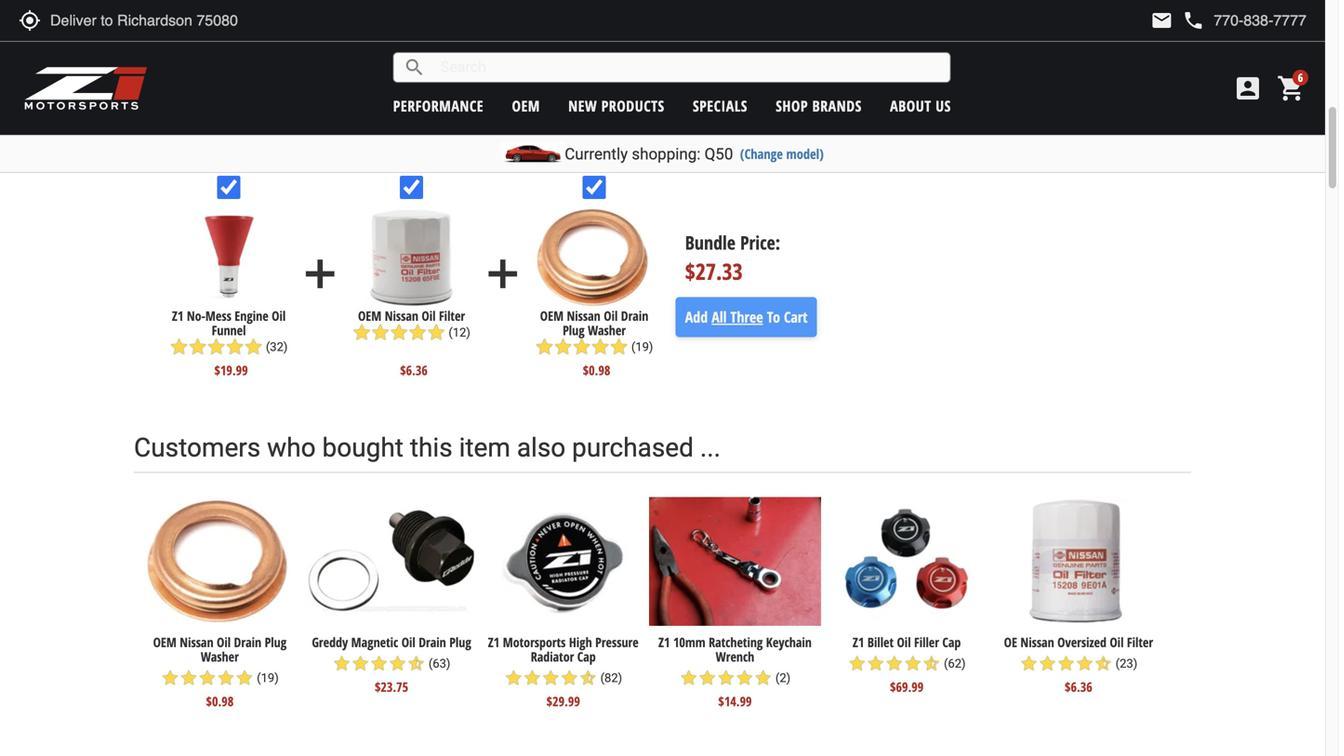 Task type: locate. For each thing, give the bounding box(es) containing it.
z1
[[172, 307, 184, 325], [488, 634, 500, 651], [659, 634, 670, 651], [853, 634, 865, 651]]

0 horizontal spatial plug
[[265, 634, 287, 651]]

1 vertical spatial washer
[[201, 648, 239, 666]]

cap
[[943, 634, 961, 651], [578, 648, 596, 666]]

z1 10mm ratcheting keychain wrench star star star star star (2) $14.99
[[659, 634, 812, 710]]

bought
[[322, 433, 404, 463]]

1 add from the left
[[297, 251, 344, 297]]

z1 inside z1 billet oil filler cap star star star star star_half (62) $69.99
[[853, 634, 865, 651]]

oil
[[272, 307, 286, 325], [422, 307, 436, 325], [604, 307, 618, 325], [217, 634, 231, 651], [402, 634, 416, 651], [897, 634, 911, 651], [1110, 634, 1124, 651]]

0 horizontal spatial $0.98
[[206, 693, 234, 710]]

about us
[[890, 96, 951, 116]]

washer
[[588, 321, 626, 339], [201, 648, 239, 666]]

1 vertical spatial oem nissan oil drain plug washer star star star star star (19) $0.98
[[153, 634, 287, 710]]

search
[[404, 56, 426, 79]]

1 horizontal spatial filter
[[1127, 634, 1154, 651]]

drain for star
[[234, 634, 262, 651]]

filter
[[439, 307, 465, 325], [1127, 634, 1154, 651]]

z1 inside z1 10mm ratcheting keychain wrench star star star star star (2) $14.99
[[659, 634, 670, 651]]

...
[[700, 433, 721, 463]]

1 vertical spatial filter
[[1127, 634, 1154, 651]]

wrench
[[716, 648, 755, 666]]

0 horizontal spatial (19)
[[257, 671, 279, 685]]

drain
[[621, 307, 649, 325], [234, 634, 262, 651], [419, 634, 446, 651]]

0 vertical spatial $0.98
[[583, 361, 611, 379]]

plug for star_half
[[450, 634, 471, 651]]

add
[[685, 307, 708, 327]]

None checkbox
[[400, 176, 423, 199]]

z1 inside z1 no-mess engine oil funnel star star star star star (32) $19.99
[[172, 307, 184, 325]]

no-
[[187, 307, 206, 325]]

0 horizontal spatial drain
[[234, 634, 262, 651]]

1 horizontal spatial plug
[[450, 634, 471, 651]]

0 vertical spatial filter
[[439, 307, 465, 325]]

currently
[[565, 145, 628, 163]]

1 horizontal spatial cap
[[943, 634, 961, 651]]

drain up (63) at the bottom left
[[419, 634, 446, 651]]

customers who bought this item also purchased ...
[[134, 433, 721, 463]]

z1 billet oil filler cap star star star star star_half (62) $69.99
[[848, 634, 966, 696]]

star_half left (63) at the bottom left
[[407, 655, 426, 673]]

0 vertical spatial $6.36
[[400, 361, 428, 379]]

shopping_cart link
[[1273, 73, 1307, 103]]

also
[[517, 433, 566, 463]]

billet
[[868, 634, 894, 651]]

$6.36 down the oversized
[[1065, 678, 1093, 696]]

star_half for oe nissan oversized oil filter star star star star star_half (23) $6.36
[[1094, 655, 1113, 673]]

cap right the radiator
[[578, 648, 596, 666]]

1 horizontal spatial $6.36
[[1065, 678, 1093, 696]]

filter up (12)
[[439, 307, 465, 325]]

oem inside oem nissan oil filter star star star star star (12)
[[358, 307, 382, 325]]

purchased
[[572, 433, 694, 463]]

oversized
[[1058, 634, 1107, 651]]

None checkbox
[[217, 176, 241, 199], [583, 176, 606, 199], [217, 176, 241, 199], [583, 176, 606, 199]]

mail
[[1151, 9, 1173, 32]]

$6.36
[[400, 361, 428, 379], [1065, 678, 1093, 696]]

oe
[[1004, 634, 1018, 651]]

item
[[459, 433, 511, 463]]

drain inside greddy magnetic oil drain plug star star star star star_half (63) $23.75
[[419, 634, 446, 651]]

0 horizontal spatial $6.36
[[400, 361, 428, 379]]

0 horizontal spatial filter
[[439, 307, 465, 325]]

oem nissan oil drain plug washer star star star star star (19) $0.98
[[536, 307, 654, 379], [153, 634, 287, 710]]

z1 left 10mm
[[659, 634, 670, 651]]

z1 left billet
[[853, 634, 865, 651]]

2 horizontal spatial drain
[[621, 307, 649, 325]]

0 horizontal spatial cap
[[578, 648, 596, 666]]

1 horizontal spatial drain
[[419, 634, 446, 651]]

cap up (62)
[[943, 634, 961, 651]]

z1 motorsports high pressure radiator cap star star star star star_half (82) $29.99
[[488, 634, 639, 710]]

new
[[569, 96, 597, 116]]

1 horizontal spatial oem nissan oil drain plug washer star star star star star (19) $0.98
[[536, 307, 654, 379]]

0 vertical spatial (19)
[[632, 340, 654, 354]]

$0.98
[[583, 361, 611, 379], [206, 693, 234, 710]]

1 horizontal spatial $0.98
[[583, 361, 611, 379]]

(change model) link
[[740, 145, 824, 163]]

performance link
[[393, 96, 484, 116]]

performance
[[393, 96, 484, 116]]

1 horizontal spatial washer
[[588, 321, 626, 339]]

(19)
[[632, 340, 654, 354], [257, 671, 279, 685]]

0 horizontal spatial add
[[297, 251, 344, 297]]

z1 left no-
[[172, 307, 184, 325]]

frequently bought together
[[134, 105, 453, 136]]

1 vertical spatial $0.98
[[206, 693, 234, 710]]

oe nissan oversized oil filter star star star star star_half (23) $6.36
[[1004, 634, 1154, 696]]

z1 inside the "z1 motorsports high pressure radiator cap star star star star star_half (82) $29.99"
[[488, 634, 500, 651]]

star
[[353, 323, 371, 342], [371, 323, 390, 342], [390, 323, 409, 342], [409, 323, 427, 342], [427, 323, 446, 342], [170, 338, 189, 356], [189, 338, 207, 356], [207, 338, 226, 356], [226, 338, 244, 356], [244, 338, 263, 356], [536, 338, 554, 356], [554, 338, 573, 356], [573, 338, 591, 356], [591, 338, 610, 356], [610, 338, 629, 356], [333, 655, 351, 673], [351, 655, 370, 673], [370, 655, 389, 673], [389, 655, 407, 673], [848, 655, 867, 673], [867, 655, 885, 673], [885, 655, 904, 673], [904, 655, 923, 673], [1020, 655, 1039, 673], [1039, 655, 1057, 673], [1057, 655, 1076, 673], [1076, 655, 1094, 673], [161, 669, 180, 688], [180, 669, 198, 688], [198, 669, 217, 688], [217, 669, 235, 688], [235, 669, 254, 688], [505, 669, 523, 688], [523, 669, 542, 688], [542, 669, 560, 688], [560, 669, 579, 688], [680, 669, 698, 688], [698, 669, 717, 688], [717, 669, 736, 688], [736, 669, 754, 688], [754, 669, 773, 688]]

add all three to cart
[[685, 307, 808, 327]]

phone link
[[1183, 9, 1307, 32]]

star_half down the filler
[[923, 655, 941, 673]]

$6.36 down oem nissan oil filter star star star star star (12)
[[400, 361, 428, 379]]

keychain
[[766, 634, 812, 651]]

1 vertical spatial $6.36
[[1065, 678, 1093, 696]]

nissan
[[385, 307, 419, 325], [567, 307, 601, 325], [180, 634, 214, 651], [1021, 634, 1055, 651]]

0 horizontal spatial oem nissan oil drain plug washer star star star star star (19) $0.98
[[153, 634, 287, 710]]

filter inside oe nissan oversized oil filter star star star star star_half (23) $6.36
[[1127, 634, 1154, 651]]

10mm
[[674, 634, 706, 651]]

funnel
[[212, 321, 246, 339]]

greddy magnetic oil drain plug star star star star star_half (63) $23.75
[[312, 634, 471, 696]]

star_half inside z1 billet oil filler cap star star star star star_half (62) $69.99
[[923, 655, 941, 673]]

2 horizontal spatial plug
[[563, 321, 585, 339]]

oil inside greddy magnetic oil drain plug star star star star star_half (63) $23.75
[[402, 634, 416, 651]]

motorsports
[[503, 634, 566, 651]]

together
[[350, 105, 453, 136]]

currently shopping: q50 (change model)
[[565, 145, 824, 163]]

plug for star
[[265, 634, 287, 651]]

plug
[[563, 321, 585, 339], [265, 634, 287, 651], [450, 634, 471, 651]]

oil inside z1 no-mess engine oil funnel star star star star star (32) $19.99
[[272, 307, 286, 325]]

1 horizontal spatial add
[[480, 251, 526, 297]]

all
[[712, 307, 727, 327]]

0 vertical spatial washer
[[588, 321, 626, 339]]

plug inside greddy magnetic oil drain plug star star star star star_half (63) $23.75
[[450, 634, 471, 651]]

star_half
[[407, 655, 426, 673], [923, 655, 941, 673], [1094, 655, 1113, 673], [579, 669, 598, 688]]

drain left greddy at the bottom left of the page
[[234, 634, 262, 651]]

$14.99
[[719, 693, 752, 710]]

drain left add at the right top of the page
[[621, 307, 649, 325]]

star_half inside oe nissan oversized oil filter star star star star star_half (23) $6.36
[[1094, 655, 1113, 673]]

add
[[297, 251, 344, 297], [480, 251, 526, 297]]

star_half inside greddy magnetic oil drain plug star star star star star_half (63) $23.75
[[407, 655, 426, 673]]

oem nissan oil filter star star star star star (12)
[[353, 307, 471, 342]]

star_half inside the "z1 motorsports high pressure radiator cap star star star star star_half (82) $29.99"
[[579, 669, 598, 688]]

z1 left motorsports
[[488, 634, 500, 651]]

magnetic
[[351, 634, 398, 651]]

account_box
[[1234, 73, 1263, 103]]

z1 for star
[[172, 307, 184, 325]]

star_half left the (82)
[[579, 669, 598, 688]]

star_half left (23)
[[1094, 655, 1113, 673]]

filter up (23)
[[1127, 634, 1154, 651]]



Task type: describe. For each thing, give the bounding box(es) containing it.
products
[[602, 96, 665, 116]]

(62)
[[944, 657, 966, 671]]

(63)
[[429, 657, 451, 671]]

(82)
[[601, 671, 623, 685]]

1 horizontal spatial (19)
[[632, 340, 654, 354]]

bundle price: $27.33
[[685, 230, 781, 287]]

0 vertical spatial oem nissan oil drain plug washer star star star star star (19) $0.98
[[536, 307, 654, 379]]

pressure
[[596, 634, 639, 651]]

shop brands link
[[776, 96, 862, 116]]

mail phone
[[1151, 9, 1205, 32]]

$23.75
[[375, 678, 409, 696]]

mess
[[206, 307, 231, 325]]

nissan inside oem nissan oil filter star star star star star (12)
[[385, 307, 419, 325]]

oil inside z1 billet oil filler cap star star star star star_half (62) $69.99
[[897, 634, 911, 651]]

bundle
[[685, 230, 736, 255]]

(change
[[740, 145, 783, 163]]

to
[[767, 307, 781, 327]]

(2)
[[776, 671, 791, 685]]

star_half for greddy magnetic oil drain plug star star star star star_half (63) $23.75
[[407, 655, 426, 673]]

0 horizontal spatial washer
[[201, 648, 239, 666]]

customers
[[134, 433, 261, 463]]

(23)
[[1116, 657, 1138, 671]]

z1 for (2)
[[659, 634, 670, 651]]

q50
[[705, 145, 733, 163]]

about
[[890, 96, 932, 116]]

z1 for (62)
[[853, 634, 865, 651]]

this
[[410, 433, 453, 463]]

shop brands
[[776, 96, 862, 116]]

price:
[[740, 230, 781, 255]]

$29.99
[[547, 693, 580, 710]]

greddy
[[312, 634, 348, 651]]

star_half for z1 billet oil filler cap star star star star star_half (62) $69.99
[[923, 655, 941, 673]]

$19.99
[[214, 361, 248, 379]]

filler
[[915, 634, 940, 651]]

three
[[731, 307, 763, 327]]

$69.99
[[890, 678, 924, 696]]

z1 motorsports logo image
[[23, 65, 148, 112]]

Search search field
[[426, 53, 951, 82]]

model)
[[787, 145, 824, 163]]

cap inside z1 billet oil filler cap star star star star star_half (62) $69.99
[[943, 634, 961, 651]]

who
[[267, 433, 316, 463]]

1 vertical spatial (19)
[[257, 671, 279, 685]]

engine
[[235, 307, 269, 325]]

oil inside oem nissan oil filter star star star star star (12)
[[422, 307, 436, 325]]

frequently
[[134, 105, 255, 136]]

cap inside the "z1 motorsports high pressure radiator cap star star star star star_half (82) $29.99"
[[578, 648, 596, 666]]

high
[[569, 634, 592, 651]]

shopping:
[[632, 145, 701, 163]]

z1 no-mess engine oil funnel star star star star star (32) $19.99
[[170, 307, 288, 379]]

us
[[936, 96, 951, 116]]

brands
[[813, 96, 862, 116]]

(12)
[[449, 326, 471, 340]]

cart
[[784, 307, 808, 327]]

phone
[[1183, 9, 1205, 32]]

oil inside oe nissan oversized oil filter star star star star star_half (23) $6.36
[[1110, 634, 1124, 651]]

bought
[[261, 105, 344, 136]]

shopping_cart
[[1277, 73, 1307, 103]]

about us link
[[890, 96, 951, 116]]

ratcheting
[[709, 634, 763, 651]]

filter inside oem nissan oil filter star star star star star (12)
[[439, 307, 465, 325]]

account_box link
[[1229, 73, 1268, 103]]

(32)
[[266, 340, 288, 354]]

$6.36 inside oe nissan oversized oil filter star star star star star_half (23) $6.36
[[1065, 678, 1093, 696]]

specials link
[[693, 96, 748, 116]]

specials
[[693, 96, 748, 116]]

shop
[[776, 96, 809, 116]]

$27.33
[[685, 256, 743, 287]]

radiator
[[531, 648, 574, 666]]

new products
[[569, 96, 665, 116]]

drain for star_half
[[419, 634, 446, 651]]

mail link
[[1151, 9, 1173, 32]]

2 add from the left
[[480, 251, 526, 297]]

new products link
[[569, 96, 665, 116]]

z1 for star_half
[[488, 634, 500, 651]]

nissan inside oe nissan oversized oil filter star star star star star_half (23) $6.36
[[1021, 634, 1055, 651]]

my_location
[[19, 9, 41, 32]]

oem link
[[512, 96, 540, 116]]



Task type: vqa. For each thing, say whether or not it's contained in the screenshot.
Wishful button
no



